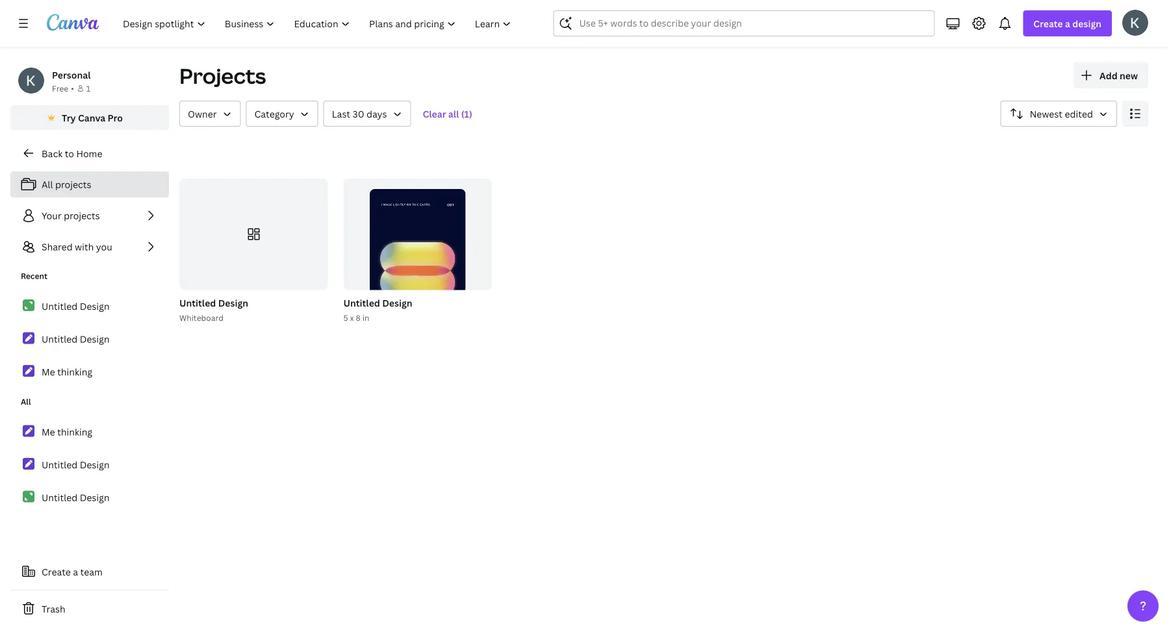 Task type: vqa. For each thing, say whether or not it's contained in the screenshot.
leftmost for
no



Task type: describe. For each thing, give the bounding box(es) containing it.
free
[[52, 83, 68, 94]]

new
[[1121, 69, 1139, 82]]

1
[[86, 83, 91, 94]]

2 me thinking link from the top
[[10, 418, 169, 446]]

all for all projects
[[42, 179, 53, 191]]

untitled inside 'untitled design whiteboard'
[[179, 297, 216, 309]]

untitled for 4th untitled design 'link' from the top of the page
[[42, 492, 78, 504]]

last 30 days
[[332, 108, 387, 120]]

shared
[[42, 241, 73, 253]]

1 thinking from the top
[[57, 366, 92, 378]]

me thinking for 1st me thinking link from the top
[[42, 366, 92, 378]]

1 untitled design link from the top
[[10, 293, 169, 320]]

recent
[[21, 271, 47, 282]]

Owner button
[[179, 101, 241, 127]]

me thinking for first me thinking link from the bottom of the page
[[42, 426, 92, 438]]

create a design button
[[1024, 10, 1113, 36]]

2 untitled design from the top
[[42, 333, 110, 345]]

2 thinking from the top
[[57, 426, 92, 438]]

home
[[76, 147, 102, 160]]

free •
[[52, 83, 74, 94]]

Category button
[[246, 101, 318, 127]]

projects for all projects
[[55, 179, 91, 191]]

4 untitled design from the top
[[42, 492, 110, 504]]

design inside 'untitled design whiteboard'
[[218, 297, 248, 309]]

untitled design button for untitled design whiteboard
[[179, 296, 248, 312]]

shared with you
[[42, 241, 112, 253]]

30
[[353, 108, 365, 120]]

1 me thinking link from the top
[[10, 358, 169, 386]]

try
[[62, 112, 76, 124]]

shared with you link
[[10, 234, 169, 260]]

all projects link
[[10, 172, 169, 198]]

newest
[[1031, 108, 1063, 120]]

projects for your projects
[[64, 210, 100, 222]]

owner
[[188, 108, 217, 120]]

x
[[350, 313, 354, 323]]

Sort by button
[[1001, 101, 1118, 127]]

a for team
[[73, 566, 78, 578]]

days
[[367, 108, 387, 120]]

all for all
[[21, 397, 31, 407]]

try canva pro button
[[10, 105, 169, 130]]

pro
[[108, 112, 123, 124]]

kendall parks image
[[1123, 10, 1149, 36]]

your projects link
[[10, 203, 169, 229]]

create a design
[[1034, 17, 1102, 30]]

create for create a design
[[1034, 17, 1064, 30]]

back to home link
[[10, 140, 169, 166]]

list containing untitled design
[[10, 293, 169, 386]]

2 me from the top
[[42, 426, 55, 438]]

projects
[[179, 62, 266, 90]]

3 untitled design from the top
[[42, 459, 110, 471]]

team
[[80, 566, 103, 578]]

Search search field
[[580, 11, 909, 36]]

list containing me thinking
[[10, 418, 169, 512]]

whiteboard
[[179, 313, 224, 323]]

canva
[[78, 112, 106, 124]]



Task type: locate. For each thing, give the bounding box(es) containing it.
1 me from the top
[[42, 366, 55, 378]]

all
[[42, 179, 53, 191], [21, 397, 31, 407]]

1 horizontal spatial all
[[42, 179, 53, 191]]

create left the team
[[42, 566, 71, 578]]

1 vertical spatial a
[[73, 566, 78, 578]]

me thinking
[[42, 366, 92, 378], [42, 426, 92, 438]]

5
[[344, 313, 348, 323]]

your projects
[[42, 210, 100, 222]]

add new button
[[1074, 62, 1149, 88]]

1 vertical spatial create
[[42, 566, 71, 578]]

create left design
[[1034, 17, 1064, 30]]

0 horizontal spatial all
[[21, 397, 31, 407]]

1 vertical spatial me thinking
[[42, 426, 92, 438]]

0 vertical spatial me
[[42, 366, 55, 378]]

you
[[96, 241, 112, 253]]

trash
[[42, 603, 65, 616]]

untitled for second untitled design 'link' from the top of the page
[[42, 333, 78, 345]]

untitled design 5 x 8 in
[[344, 297, 413, 323]]

1 vertical spatial all
[[21, 397, 31, 407]]

edited
[[1066, 108, 1094, 120]]

0 vertical spatial a
[[1066, 17, 1071, 30]]

1 untitled design button from the left
[[179, 296, 248, 312]]

your
[[42, 210, 62, 222]]

1 vertical spatial me thinking link
[[10, 418, 169, 446]]

create for create a team
[[42, 566, 71, 578]]

untitled for second untitled design 'link' from the bottom of the page
[[42, 459, 78, 471]]

thinking
[[57, 366, 92, 378], [57, 426, 92, 438]]

add new
[[1100, 69, 1139, 82]]

newest edited
[[1031, 108, 1094, 120]]

a for design
[[1066, 17, 1071, 30]]

a inside button
[[73, 566, 78, 578]]

0 vertical spatial me thinking
[[42, 366, 92, 378]]

•
[[71, 83, 74, 94]]

clear
[[423, 108, 446, 120]]

a left the team
[[73, 566, 78, 578]]

2 vertical spatial list
[[10, 418, 169, 512]]

1 vertical spatial list
[[10, 293, 169, 386]]

0 horizontal spatial create
[[42, 566, 71, 578]]

last
[[332, 108, 351, 120]]

1 untitled design from the top
[[42, 300, 110, 313]]

back to home
[[42, 147, 102, 160]]

clear all (1)
[[423, 108, 473, 120]]

in
[[363, 313, 370, 323]]

trash link
[[10, 596, 169, 622]]

projects down back to home
[[55, 179, 91, 191]]

1 vertical spatial me
[[42, 426, 55, 438]]

untitled design whiteboard
[[179, 297, 248, 323]]

2 untitled design link from the top
[[10, 325, 169, 353]]

0 vertical spatial all
[[42, 179, 53, 191]]

create inside button
[[42, 566, 71, 578]]

0 vertical spatial create
[[1034, 17, 1064, 30]]

back
[[42, 147, 63, 160]]

all
[[449, 108, 459, 120]]

create
[[1034, 17, 1064, 30], [42, 566, 71, 578]]

untitled
[[179, 297, 216, 309], [344, 297, 380, 309], [42, 300, 78, 313], [42, 333, 78, 345], [42, 459, 78, 471], [42, 492, 78, 504]]

create inside dropdown button
[[1034, 17, 1064, 30]]

me
[[42, 366, 55, 378], [42, 426, 55, 438]]

me thinking link
[[10, 358, 169, 386], [10, 418, 169, 446]]

3 untitled design link from the top
[[10, 451, 169, 479]]

None search field
[[554, 10, 935, 36]]

0 vertical spatial projects
[[55, 179, 91, 191]]

1 vertical spatial thinking
[[57, 426, 92, 438]]

0 vertical spatial list
[[10, 172, 169, 260]]

1 me thinking from the top
[[42, 366, 92, 378]]

1 horizontal spatial untitled design button
[[344, 296, 413, 312]]

1 horizontal spatial create
[[1034, 17, 1064, 30]]

3 list from the top
[[10, 418, 169, 512]]

projects right 'your'
[[64, 210, 100, 222]]

untitled design button up whiteboard
[[179, 296, 248, 312]]

4 untitled design link from the top
[[10, 484, 169, 512]]

untitled design button
[[179, 296, 248, 312], [344, 296, 413, 312]]

1 list from the top
[[10, 172, 169, 260]]

8
[[356, 313, 361, 323]]

untitled for first untitled design 'link' from the top of the page
[[42, 300, 78, 313]]

a
[[1066, 17, 1071, 30], [73, 566, 78, 578]]

category
[[255, 108, 294, 120]]

create a team button
[[10, 559, 169, 585]]

0 horizontal spatial a
[[73, 566, 78, 578]]

1 vertical spatial projects
[[64, 210, 100, 222]]

design
[[1073, 17, 1102, 30]]

list
[[10, 172, 169, 260], [10, 293, 169, 386], [10, 418, 169, 512]]

untitled design button up in
[[344, 296, 413, 312]]

design
[[218, 297, 248, 309], [382, 297, 413, 309], [80, 300, 110, 313], [80, 333, 110, 345], [80, 459, 110, 471], [80, 492, 110, 504]]

design inside untitled design 5 x 8 in
[[382, 297, 413, 309]]

try canva pro
[[62, 112, 123, 124]]

1 horizontal spatial a
[[1066, 17, 1071, 30]]

create a team
[[42, 566, 103, 578]]

untitled inside untitled design 5 x 8 in
[[344, 297, 380, 309]]

list containing all projects
[[10, 172, 169, 260]]

untitled design
[[42, 300, 110, 313], [42, 333, 110, 345], [42, 459, 110, 471], [42, 492, 110, 504]]

2 me thinking from the top
[[42, 426, 92, 438]]

Date modified button
[[324, 101, 411, 127]]

all projects
[[42, 179, 91, 191]]

add
[[1100, 69, 1118, 82]]

projects
[[55, 179, 91, 191], [64, 210, 100, 222]]

2 untitled design button from the left
[[344, 296, 413, 312]]

untitled design link
[[10, 293, 169, 320], [10, 325, 169, 353], [10, 451, 169, 479], [10, 484, 169, 512]]

0 vertical spatial thinking
[[57, 366, 92, 378]]

0 vertical spatial me thinking link
[[10, 358, 169, 386]]

top level navigation element
[[114, 10, 523, 36]]

a inside dropdown button
[[1066, 17, 1071, 30]]

(1)
[[462, 108, 473, 120]]

untitled design button for untitled design 5 x 8 in
[[344, 296, 413, 312]]

to
[[65, 147, 74, 160]]

0 horizontal spatial untitled design button
[[179, 296, 248, 312]]

2 list from the top
[[10, 293, 169, 386]]

clear all (1) link
[[417, 101, 479, 127]]

personal
[[52, 69, 91, 81]]

a left design
[[1066, 17, 1071, 30]]

with
[[75, 241, 94, 253]]



